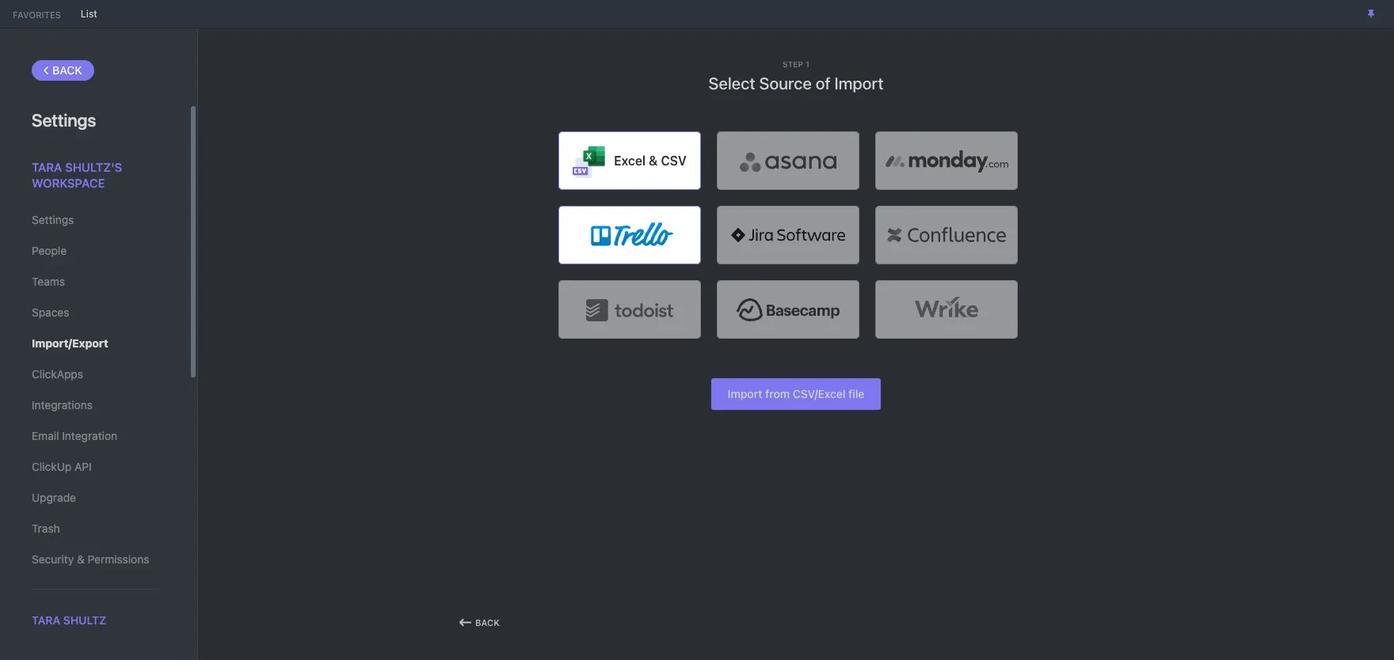 Task type: locate. For each thing, give the bounding box(es) containing it.
settings down back link at the top
[[32, 110, 96, 131]]

shultz
[[63, 614, 106, 627]]

1 vertical spatial import
[[728, 387, 762, 401]]

step 1 select source of import
[[708, 59, 884, 93]]

api
[[74, 460, 92, 474]]

settings up people
[[32, 213, 74, 227]]

clickup api link
[[32, 454, 158, 481]]

list
[[81, 8, 97, 19]]

1 vertical spatial settings
[[32, 213, 74, 227]]

shultz's
[[65, 160, 122, 174]]

excel & csv link
[[558, 131, 701, 190]]

tara inside tara shultz's workspace
[[32, 160, 62, 174]]

spaces link
[[32, 299, 158, 326]]

select
[[708, 74, 755, 93]]

security & permissions
[[32, 553, 149, 566]]

& right security
[[77, 553, 85, 566]]

&
[[649, 154, 658, 168], [77, 553, 85, 566]]

integration
[[62, 429, 117, 443]]

1 vertical spatial &
[[77, 553, 85, 566]]

teams link
[[32, 269, 158, 295]]

clickup
[[32, 460, 72, 474]]

import right of at top
[[834, 74, 884, 93]]

2 tara from the top
[[32, 614, 60, 627]]

import
[[834, 74, 884, 93], [728, 387, 762, 401]]

tara left shultz
[[32, 614, 60, 627]]

0 vertical spatial tara
[[32, 160, 62, 174]]

back link
[[32, 60, 94, 81]]

import/export link
[[32, 330, 158, 357]]

of
[[815, 74, 830, 93]]

security & permissions link
[[32, 547, 158, 573]]

people link
[[32, 238, 158, 265]]

clickapps link
[[32, 361, 158, 388]]

import left from
[[728, 387, 762, 401]]

settings
[[32, 110, 96, 131], [32, 213, 74, 227]]

workspace
[[32, 175, 105, 190]]

trash
[[32, 522, 60, 535]]

excel
[[614, 154, 646, 168]]

settings link
[[32, 207, 158, 234]]

1 settings from the top
[[32, 110, 96, 131]]

1 horizontal spatial &
[[649, 154, 658, 168]]

0 horizontal spatial &
[[77, 553, 85, 566]]

integrations link
[[32, 392, 158, 419]]

teams
[[32, 275, 65, 288]]

0 vertical spatial &
[[649, 154, 658, 168]]

0 vertical spatial import
[[834, 74, 884, 93]]

import from csv/excel file
[[728, 387, 864, 401]]

1 horizontal spatial import
[[834, 74, 884, 93]]

settings inside settings link
[[32, 213, 74, 227]]

upgrade link
[[32, 485, 158, 512]]

tara
[[32, 160, 62, 174], [32, 614, 60, 627]]

2 settings from the top
[[32, 213, 74, 227]]

& inside settings element
[[77, 553, 85, 566]]

import inside import from csv/excel file button
[[728, 387, 762, 401]]

back link
[[459, 617, 500, 629]]

1 tara from the top
[[32, 160, 62, 174]]

email
[[32, 429, 59, 443]]

& left csv
[[649, 154, 658, 168]]

0 vertical spatial settings
[[32, 110, 96, 131]]

tara up workspace
[[32, 160, 62, 174]]

1 vertical spatial tara
[[32, 614, 60, 627]]

spaces
[[32, 306, 69, 319]]

0 horizontal spatial import
[[728, 387, 762, 401]]



Task type: describe. For each thing, give the bounding box(es) containing it.
& for excel
[[649, 154, 658, 168]]

tara shultz's workspace
[[32, 160, 122, 190]]

integrations
[[32, 398, 93, 412]]

excel & csv
[[614, 154, 687, 168]]

tara for tara shultz's workspace
[[32, 160, 62, 174]]

csv
[[661, 154, 687, 168]]

from
[[765, 387, 790, 401]]

& for security
[[77, 553, 85, 566]]

email integration
[[32, 429, 117, 443]]

tara for tara shultz
[[32, 614, 60, 627]]

permissions
[[88, 553, 149, 566]]

import/export
[[32, 337, 108, 350]]

favorites
[[13, 9, 61, 19]]

upgrade
[[32, 491, 76, 505]]

source
[[759, 74, 812, 93]]

back
[[52, 63, 82, 77]]

security
[[32, 553, 74, 566]]

trash link
[[32, 516, 158, 543]]

back
[[475, 618, 500, 628]]

clickup api
[[32, 460, 92, 474]]

step
[[782, 59, 803, 69]]

import inside the 'step 1 select source of import'
[[834, 74, 884, 93]]

people
[[32, 244, 67, 257]]

tara shultz
[[32, 614, 106, 627]]

clickapps
[[32, 368, 83, 381]]

file
[[848, 387, 864, 401]]

email integration link
[[32, 423, 158, 450]]

csv/excel
[[793, 387, 845, 401]]

import from csv/excel file button
[[711, 379, 881, 410]]

1
[[806, 59, 810, 69]]

settings element
[[0, 29, 198, 661]]

list link
[[73, 8, 105, 19]]



Task type: vqa. For each thing, say whether or not it's contained in the screenshot.
leftmost Projects
no



